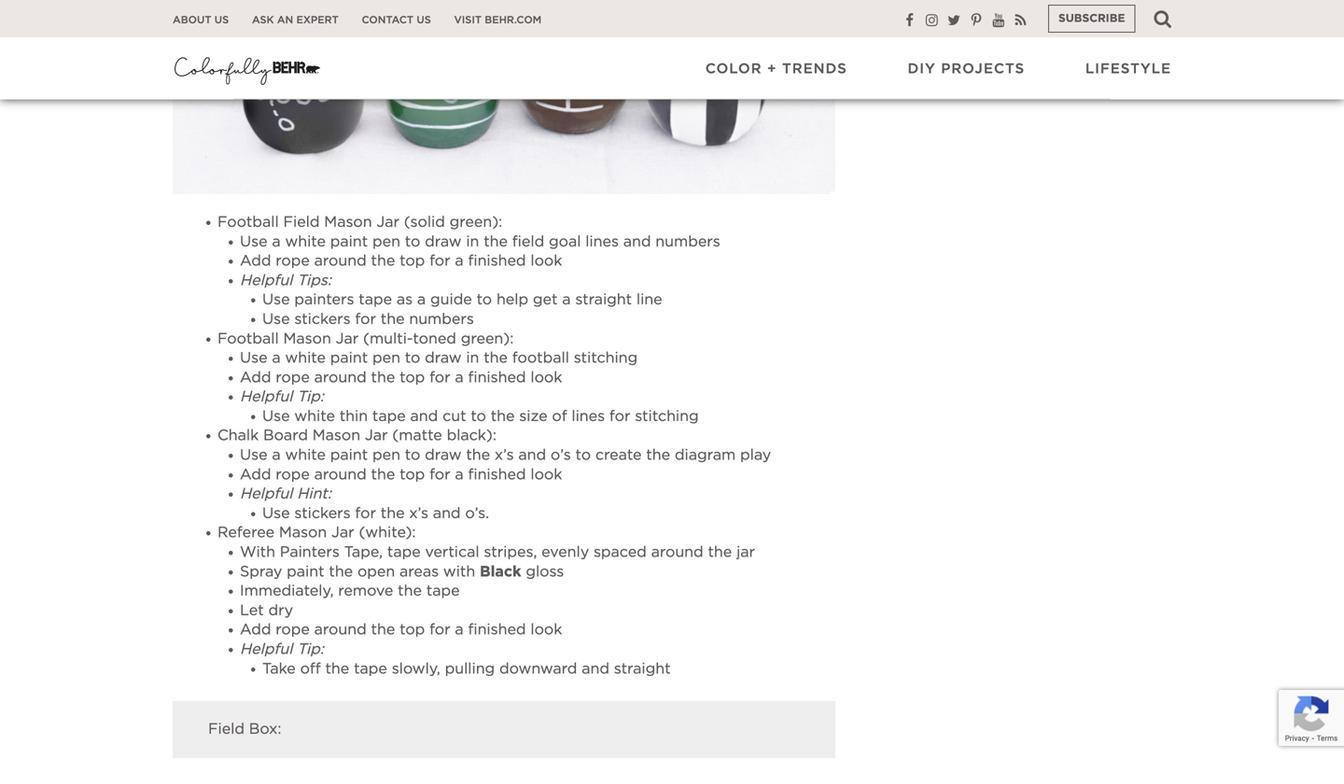 Task type: describe. For each thing, give the bounding box(es) containing it.
3 draw from the top
[[425, 448, 462, 463]]

1 horizontal spatial x's
[[495, 448, 514, 463]]

painters
[[294, 292, 354, 307]]

play
[[740, 448, 771, 463]]

for up guide
[[430, 254, 451, 268]]

field box:
[[208, 722, 281, 737]]

around up hint:
[[314, 467, 367, 482]]

around down "remove"
[[314, 622, 367, 637]]

and right "downward"
[[582, 661, 610, 676]]

jar left (solid
[[377, 215, 400, 230]]

1 helpful from the top
[[240, 273, 293, 288]]

line
[[637, 292, 663, 307]]

as
[[397, 292, 413, 307]]

3 pen from the top
[[373, 448, 400, 463]]

tape,
[[344, 545, 383, 560]]

4 helpful from the top
[[240, 642, 293, 657]]

about us link
[[173, 14, 229, 27]]

paint down the 'thin'
[[330, 448, 368, 463]]

with
[[240, 545, 275, 560]]

hint:
[[297, 487, 331, 501]]

for up the (multi- on the top left of page
[[355, 312, 376, 327]]

diy projects link
[[908, 60, 1025, 78]]

dry
[[268, 603, 293, 618]]

black):
[[447, 428, 497, 443]]

2 pen from the top
[[373, 351, 400, 366]]

take
[[262, 661, 296, 676]]

3 look from the top
[[531, 467, 562, 482]]

0 vertical spatial straight
[[575, 292, 632, 307]]

subscribe link
[[1049, 5, 1136, 33]]

0 vertical spatial green):
[[450, 215, 503, 230]]

ask
[[252, 15, 274, 25]]

let
[[240, 603, 264, 618]]

areas
[[400, 564, 439, 579]]

3 add from the top
[[240, 467, 271, 482]]

2 top from the top
[[400, 370, 425, 385]]

contact us link
[[362, 14, 431, 27]]

box:
[[249, 722, 281, 737]]

immediately,
[[240, 584, 334, 599]]

white up tips:
[[285, 234, 326, 249]]

3 top from the top
[[400, 467, 425, 482]]

and left o's.
[[433, 506, 461, 521]]

ask an expert
[[252, 15, 339, 25]]

an
[[277, 15, 293, 25]]

mason up tips:
[[324, 215, 372, 230]]

vertical
[[425, 545, 480, 560]]

1 stickers from the top
[[294, 312, 351, 327]]

for up (white):
[[355, 506, 376, 521]]

spaced
[[594, 545, 647, 560]]

thin
[[340, 409, 368, 424]]

1 vertical spatial lines
[[572, 409, 605, 424]]

1 finished from the top
[[468, 254, 526, 268]]

about us
[[173, 15, 229, 25]]

2 look from the top
[[531, 370, 562, 385]]

1 top from the top
[[400, 254, 425, 268]]

1 vertical spatial x's
[[409, 506, 429, 521]]

diy projects
[[908, 62, 1025, 76]]

(multi-
[[363, 331, 413, 346]]

paint down painters
[[287, 564, 324, 579]]

2 finished from the top
[[468, 370, 526, 385]]

about
[[173, 15, 211, 25]]

1 pen from the top
[[373, 234, 400, 249]]

behr.com
[[485, 15, 542, 25]]

with
[[443, 564, 475, 579]]

gloss
[[526, 564, 564, 579]]

to left help at the left top of page
[[477, 292, 492, 307]]

pulling
[[445, 661, 495, 676]]

1 in from the top
[[466, 234, 479, 249]]

2 rope from the top
[[276, 370, 310, 385]]

painters
[[280, 545, 340, 560]]

to right o's
[[576, 448, 591, 463]]

tape down with
[[426, 584, 460, 599]]

2 add from the top
[[240, 370, 271, 385]]

+
[[767, 62, 777, 76]]

black
[[480, 564, 521, 579]]

visit behr.com
[[454, 15, 542, 25]]

colorfully behr image
[[173, 51, 322, 88]]

tips:
[[297, 273, 331, 288]]

0 vertical spatial stitching
[[574, 351, 638, 366]]

1 vertical spatial green):
[[461, 331, 514, 346]]

to up black):
[[471, 409, 486, 424]]

for up create
[[610, 409, 631, 424]]

1 vertical spatial numbers
[[409, 312, 474, 327]]

trends
[[782, 62, 847, 76]]

evenly
[[542, 545, 589, 560]]

and up (matte
[[410, 409, 438, 424]]

color + trends link
[[706, 60, 847, 78]]

remove
[[338, 584, 393, 599]]

lifestyle
[[1086, 62, 1172, 76]]

visit behr.com link
[[454, 14, 542, 27]]

lifestyle link
[[1086, 60, 1172, 78]]

diagram
[[675, 448, 736, 463]]

referee
[[218, 525, 275, 540]]

and left o's
[[519, 448, 546, 463]]

jar left the (multi- on the top left of page
[[336, 331, 359, 346]]

mason down painters
[[283, 331, 331, 346]]

tape up (matte
[[372, 409, 406, 424]]

to down (solid
[[405, 234, 420, 249]]

visit
[[454, 15, 482, 25]]

color
[[706, 62, 762, 76]]

mason up painters
[[279, 525, 327, 540]]



Task type: locate. For each thing, give the bounding box(es) containing it.
pen down the (multi- on the top left of page
[[373, 351, 400, 366]]

add
[[240, 254, 271, 268], [240, 370, 271, 385], [240, 467, 271, 482], [240, 622, 271, 637]]

spray
[[240, 564, 282, 579]]

jar
[[737, 545, 755, 560]]

for up the slowly,
[[430, 622, 451, 637]]

3 helpful from the top
[[240, 487, 293, 501]]

4 add from the top
[[240, 622, 271, 637]]

guide
[[430, 292, 472, 307]]

use
[[240, 234, 268, 249], [262, 292, 290, 307], [262, 312, 290, 327], [240, 351, 268, 366], [262, 409, 290, 424], [240, 448, 268, 463], [262, 506, 290, 521]]

(solid
[[404, 215, 445, 230]]

o's
[[551, 448, 571, 463]]

(white):
[[359, 525, 416, 540]]

1 vertical spatial stickers
[[294, 506, 351, 521]]

top up as
[[400, 254, 425, 268]]

finished down football
[[468, 370, 526, 385]]

helpful up board
[[240, 389, 293, 404]]

3 rope from the top
[[276, 467, 310, 482]]

subscribe
[[1059, 13, 1125, 24]]

draw down (solid
[[425, 234, 462, 249]]

4 rope from the top
[[276, 622, 310, 637]]

white down painters
[[285, 351, 326, 366]]

field inside football field mason jar (solid green): use a white paint pen to draw in the field goal lines and numbers add rope around the top for a finished look helpful tips: use painters tape as a guide to help get a straight line use stickers for the numbers football mason jar (multi-toned green): use a white paint pen to draw in the football stitching add rope around the top for a finished look helpful tip: use white thin tape and cut to the size of lines for stitching chalk board mason jar (matte black): use a white paint pen to draw the x's and o's to create the diagram play add rope around the top for a finished look helpful hint: use stickers for the x's and o's. referee mason jar (white): with painters tape, tape vertical stripes, evenly spaced around the jar spray paint the open areas with black gloss immediately, remove the tape let dry add rope around the top for a finished look helpful tip: take off the tape slowly, pulling downward and straight
[[283, 215, 320, 230]]

tip: up board
[[297, 389, 324, 404]]

projects
[[941, 62, 1025, 76]]

stitching right football
[[574, 351, 638, 366]]

in left field
[[466, 234, 479, 249]]

tape left as
[[359, 292, 392, 307]]

size
[[519, 409, 548, 424]]

color + trends
[[706, 62, 847, 76]]

football field mason jar (solid green): use a white paint pen to draw in the field goal lines and numbers add rope around the top for a finished look helpful tips: use painters tape as a guide to help get a straight line use stickers for the numbers football mason jar (multi-toned green): use a white paint pen to draw in the football stitching add rope around the top for a finished look helpful tip: use white thin tape and cut to the size of lines for stitching chalk board mason jar (matte black): use a white paint pen to draw the x's and o's to create the diagram play add rope around the top for a finished look helpful hint: use stickers for the x's and o's. referee mason jar (white): with painters tape, tape vertical stripes, evenly spaced around the jar spray paint the open areas with black gloss immediately, remove the tape let dry add rope around the top for a finished look helpful tip: take off the tape slowly, pulling downward and straight
[[218, 215, 771, 676]]

look up "downward"
[[531, 622, 562, 637]]

paint down the (multi- on the top left of page
[[330, 351, 368, 366]]

draw
[[425, 234, 462, 249], [425, 351, 462, 366], [425, 448, 462, 463]]

3 finished from the top
[[468, 467, 526, 482]]

o's.
[[465, 506, 489, 521]]

goal
[[549, 234, 581, 249]]

draw down toned
[[425, 351, 462, 366]]

0 vertical spatial lines
[[586, 234, 619, 249]]

rope
[[276, 254, 310, 268], [276, 370, 310, 385], [276, 467, 310, 482], [276, 622, 310, 637]]

2 vertical spatial pen
[[373, 448, 400, 463]]

pen up as
[[373, 234, 400, 249]]

1 us from the left
[[215, 15, 229, 25]]

jar up tape,
[[331, 525, 354, 540]]

mason down the 'thin'
[[313, 428, 360, 443]]

0 vertical spatial in
[[466, 234, 479, 249]]

jar down the 'thin'
[[365, 428, 388, 443]]

4 look from the top
[[531, 622, 562, 637]]

lines
[[586, 234, 619, 249], [572, 409, 605, 424]]

expert
[[296, 15, 339, 25]]

helpful up take
[[240, 642, 293, 657]]

the
[[484, 234, 508, 249], [371, 254, 395, 268], [381, 312, 405, 327], [484, 351, 508, 366], [371, 370, 395, 385], [491, 409, 515, 424], [466, 448, 490, 463], [646, 448, 670, 463], [371, 467, 395, 482], [381, 506, 405, 521], [708, 545, 732, 560], [329, 564, 353, 579], [398, 584, 422, 599], [371, 622, 395, 637], [325, 661, 349, 676]]

1 vertical spatial in
[[466, 351, 479, 366]]

slowly,
[[392, 661, 440, 676]]

look down o's
[[531, 467, 562, 482]]

0 vertical spatial numbers
[[656, 234, 721, 249]]

tip:
[[297, 389, 324, 404], [297, 642, 324, 657]]

around up tips:
[[314, 254, 367, 268]]

0 vertical spatial x's
[[495, 448, 514, 463]]

2 vertical spatial draw
[[425, 448, 462, 463]]

tape up 'areas'
[[387, 545, 421, 560]]

around right "spaced"
[[651, 545, 704, 560]]

(matte
[[392, 428, 442, 443]]

in
[[466, 234, 479, 249], [466, 351, 479, 366]]

toned
[[413, 331, 456, 346]]

2 us from the left
[[417, 15, 431, 25]]

draw down (matte
[[425, 448, 462, 463]]

tip: up "off"
[[297, 642, 324, 657]]

helpful left tips:
[[240, 273, 293, 288]]

field up tips:
[[283, 215, 320, 230]]

us right contact
[[417, 15, 431, 25]]

0 vertical spatial draw
[[425, 234, 462, 249]]

0 vertical spatial tip:
[[297, 389, 324, 404]]

look down football
[[531, 370, 562, 385]]

lines right goal
[[586, 234, 619, 249]]

lines right of
[[572, 409, 605, 424]]

finished up pulling
[[468, 622, 526, 637]]

1 football from the top
[[218, 215, 279, 230]]

help
[[497, 292, 529, 307]]

create
[[596, 448, 642, 463]]

field left the box:
[[208, 722, 245, 737]]

white
[[285, 234, 326, 249], [285, 351, 326, 366], [294, 409, 335, 424], [285, 448, 326, 463]]

stickers
[[294, 312, 351, 327], [294, 506, 351, 521]]

numbers
[[656, 234, 721, 249], [409, 312, 474, 327]]

rope up board
[[276, 370, 310, 385]]

tape left the slowly,
[[354, 661, 387, 676]]

diy
[[908, 62, 936, 76]]

4 finished from the top
[[468, 622, 526, 637]]

for
[[430, 254, 451, 268], [355, 312, 376, 327], [430, 370, 451, 385], [610, 409, 631, 424], [430, 467, 451, 482], [355, 506, 376, 521], [430, 622, 451, 637]]

look down field
[[531, 254, 562, 268]]

numbers up line
[[656, 234, 721, 249]]

1 vertical spatial draw
[[425, 351, 462, 366]]

1 tip: from the top
[[297, 389, 324, 404]]

football
[[512, 351, 569, 366]]

finished down field
[[468, 254, 526, 268]]

rope up hint:
[[276, 467, 310, 482]]

green):
[[450, 215, 503, 230], [461, 331, 514, 346]]

rope up tips:
[[276, 254, 310, 268]]

finished up o's.
[[468, 467, 526, 482]]

1 draw from the top
[[425, 234, 462, 249]]

2 tip: from the top
[[297, 642, 324, 657]]

open
[[358, 564, 395, 579]]

white down board
[[285, 448, 326, 463]]

jar
[[377, 215, 400, 230], [336, 331, 359, 346], [365, 428, 388, 443], [331, 525, 354, 540]]

and up line
[[623, 234, 651, 249]]

a
[[272, 234, 281, 249], [455, 254, 464, 268], [417, 292, 426, 307], [562, 292, 571, 307], [272, 351, 281, 366], [455, 370, 464, 385], [272, 448, 281, 463], [455, 467, 464, 482], [455, 622, 464, 637]]

numbers up toned
[[409, 312, 474, 327]]

top down toned
[[400, 370, 425, 385]]

stickers down hint:
[[294, 506, 351, 521]]

for down toned
[[430, 370, 451, 385]]

to
[[405, 234, 420, 249], [477, 292, 492, 307], [405, 351, 420, 366], [471, 409, 486, 424], [405, 448, 420, 463], [576, 448, 591, 463]]

2 helpful from the top
[[240, 389, 293, 404]]

0 vertical spatial field
[[283, 215, 320, 230]]

0 horizontal spatial x's
[[409, 506, 429, 521]]

rope down dry
[[276, 622, 310, 637]]

top up the slowly,
[[400, 622, 425, 637]]

0 horizontal spatial numbers
[[409, 312, 474, 327]]

for down (matte
[[430, 467, 451, 482]]

2 stickers from the top
[[294, 506, 351, 521]]

1 horizontal spatial numbers
[[656, 234, 721, 249]]

contact
[[362, 15, 414, 25]]

and
[[623, 234, 651, 249], [410, 409, 438, 424], [519, 448, 546, 463], [433, 506, 461, 521], [582, 661, 610, 676]]

chalk
[[218, 428, 259, 443]]

0 vertical spatial pen
[[373, 234, 400, 249]]

cut
[[443, 409, 466, 424]]

2 draw from the top
[[425, 351, 462, 366]]

1 vertical spatial straight
[[614, 661, 671, 676]]

stitching up diagram
[[635, 409, 699, 424]]

downward
[[499, 661, 577, 676]]

helpful up referee
[[240, 487, 293, 501]]

contact us
[[362, 15, 431, 25]]

top down (matte
[[400, 467, 425, 482]]

1 vertical spatial stitching
[[635, 409, 699, 424]]

us for contact us
[[417, 15, 431, 25]]

to down toned
[[405, 351, 420, 366]]

stitching
[[574, 351, 638, 366], [635, 409, 699, 424]]

stripes,
[[484, 545, 537, 560]]

4 top from the top
[[400, 622, 425, 637]]

tape
[[359, 292, 392, 307], [372, 409, 406, 424], [387, 545, 421, 560], [426, 584, 460, 599], [354, 661, 387, 676]]

0 vertical spatial stickers
[[294, 312, 351, 327]]

us for about us
[[215, 15, 229, 25]]

1 horizontal spatial field
[[283, 215, 320, 230]]

pen
[[373, 234, 400, 249], [373, 351, 400, 366], [373, 448, 400, 463]]

1 vertical spatial tip:
[[297, 642, 324, 657]]

search image
[[1154, 9, 1172, 28]]

stickers down painters
[[294, 312, 351, 327]]

field
[[512, 234, 544, 249]]

finished
[[468, 254, 526, 268], [468, 370, 526, 385], [468, 467, 526, 482], [468, 622, 526, 637]]

of
[[552, 409, 567, 424]]

board
[[263, 428, 308, 443]]

around
[[314, 254, 367, 268], [314, 370, 367, 385], [314, 467, 367, 482], [651, 545, 704, 560], [314, 622, 367, 637]]

helpful
[[240, 273, 293, 288], [240, 389, 293, 404], [240, 487, 293, 501], [240, 642, 293, 657]]

get
[[533, 292, 558, 307]]

2 in from the top
[[466, 351, 479, 366]]

white up board
[[294, 409, 335, 424]]

x's up (white):
[[409, 506, 429, 521]]

green): down help at the left top of page
[[461, 331, 514, 346]]

us right about at top
[[215, 15, 229, 25]]

1 vertical spatial football
[[218, 331, 279, 346]]

1 horizontal spatial us
[[417, 15, 431, 25]]

1 add from the top
[[240, 254, 271, 268]]

1 vertical spatial field
[[208, 722, 245, 737]]

x's down black):
[[495, 448, 514, 463]]

1 rope from the top
[[276, 254, 310, 268]]

0 horizontal spatial field
[[208, 722, 245, 737]]

straight
[[575, 292, 632, 307], [614, 661, 671, 676]]

pen down (matte
[[373, 448, 400, 463]]

in up cut
[[466, 351, 479, 366]]

off
[[300, 661, 321, 676]]

1 look from the top
[[531, 254, 562, 268]]

a collage of images showing next step in project for the mason jars: 
-black jar: person using a white paint pen and drawing x's and o's to resemble a score board.
-white jar: tape added to make stripes and person is spray painting black on the exposed white areas to resemble a referee's shirt.
-green jar: person using a white paint pen and drawing lines and numbers to resemble a football field.
-brown jar: person with white paint pen drawing lines to resemble a football.
-the four mason jars completed. image
[[173, 0, 836, 194]]

field
[[283, 215, 320, 230], [208, 722, 245, 737]]

around up the 'thin'
[[314, 370, 367, 385]]

2 football from the top
[[218, 331, 279, 346]]

1 vertical spatial pen
[[373, 351, 400, 366]]

us
[[215, 15, 229, 25], [417, 15, 431, 25]]

green): right (solid
[[450, 215, 503, 230]]

to down (matte
[[405, 448, 420, 463]]

0 horizontal spatial us
[[215, 15, 229, 25]]

ask an expert link
[[252, 14, 339, 27]]

0 vertical spatial football
[[218, 215, 279, 230]]

paint up tips:
[[330, 234, 368, 249]]



Task type: vqa. For each thing, say whether or not it's contained in the screenshot.
2nd more from the left
no



